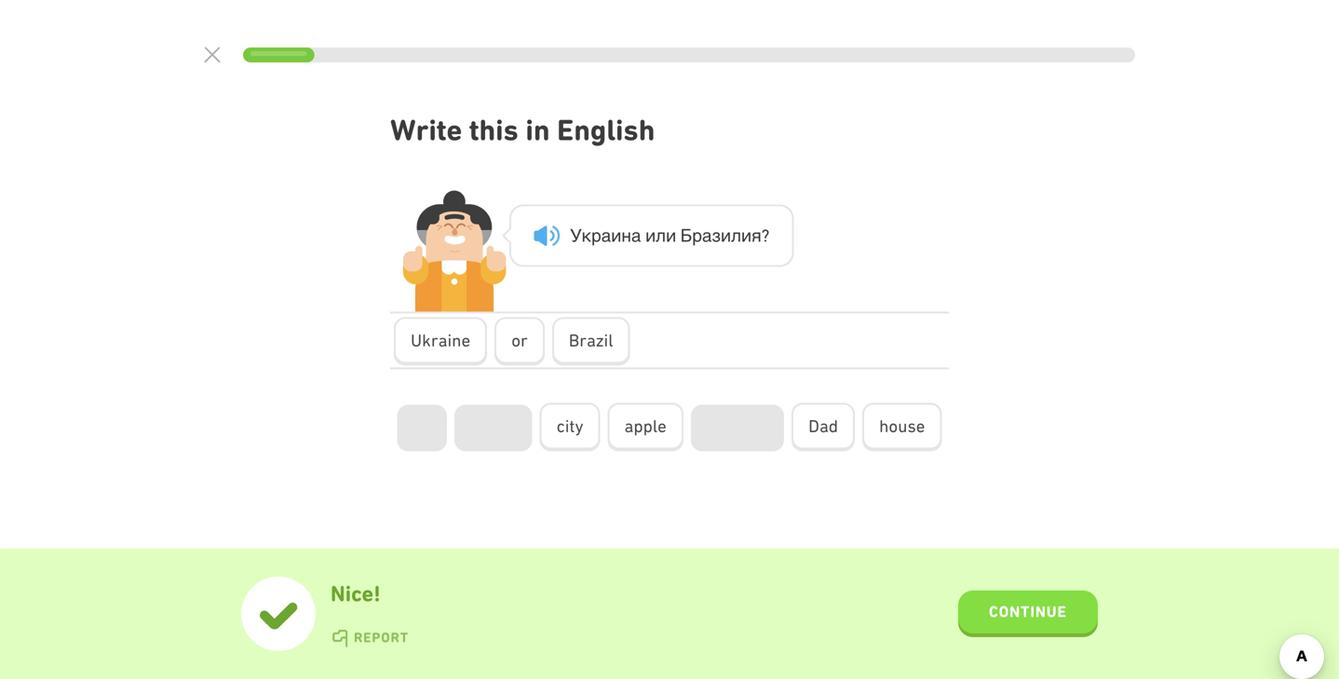 Task type: locate. For each thing, give the bounding box(es) containing it.
л left б
[[656, 226, 666, 246]]

к
[[582, 226, 592, 246]]

0 horizontal spatial а
[[602, 226, 612, 246]]

city button
[[540, 403, 601, 451]]

л
[[656, 226, 666, 246], [732, 226, 742, 246]]

2 а from the left
[[632, 226, 642, 246]]

brazil button
[[552, 317, 630, 366]]

а
[[602, 226, 612, 246], [632, 226, 642, 246], [703, 226, 712, 246]]

з
[[712, 226, 721, 246]]

2 и from the left
[[646, 226, 656, 246]]

report button
[[331, 629, 409, 648]]

у к р а и н а
[[570, 226, 642, 246]]

5 и from the left
[[742, 226, 752, 246]]

и left б
[[666, 226, 677, 246]]

и right к
[[612, 226, 622, 246]]

1 horizontal spatial р
[[693, 226, 703, 246]]

и left ?
[[742, 226, 752, 246]]

continue
[[990, 603, 1068, 621]]

house
[[880, 416, 926, 436]]

in
[[526, 113, 550, 147]]

р right the у
[[592, 226, 602, 246]]

р
[[592, 226, 602, 246], [693, 226, 703, 246]]

nice!
[[331, 581, 381, 607]]

1 а from the left
[[602, 226, 612, 246]]

city
[[557, 416, 584, 436]]

ukraine button
[[394, 317, 488, 366]]

1 horizontal spatial а
[[632, 226, 642, 246]]

2 horizontal spatial а
[[703, 226, 712, 246]]

б
[[681, 226, 693, 246]]

0 horizontal spatial р
[[592, 226, 602, 246]]

1 и from the left
[[612, 226, 622, 246]]

progress bar
[[243, 48, 1136, 62]]

1 р from the left
[[592, 226, 602, 246]]

dad button
[[792, 403, 855, 451]]

и
[[612, 226, 622, 246], [646, 226, 656, 246], [666, 226, 677, 246], [721, 226, 732, 246], [742, 226, 752, 246]]

и right 'н'
[[646, 226, 656, 246]]

р left the з on the right top of the page
[[693, 226, 703, 246]]

1 horizontal spatial л
[[732, 226, 742, 246]]

ukraine
[[411, 330, 471, 350]]

л right the з on the right top of the page
[[732, 226, 742, 246]]

и left я
[[721, 226, 732, 246]]

this
[[470, 113, 519, 147]]

0 horizontal spatial л
[[656, 226, 666, 246]]



Task type: vqa. For each thing, say whether or not it's contained in the screenshot.
the d
no



Task type: describe. For each thing, give the bounding box(es) containing it.
н
[[622, 226, 632, 246]]

english
[[557, 113, 655, 147]]

dad
[[809, 416, 839, 436]]

or button
[[495, 317, 545, 366]]

и л и б р а з и л и я ?
[[646, 226, 770, 246]]

continue button
[[959, 591, 1099, 637]]

у
[[570, 226, 582, 246]]

report
[[354, 629, 409, 646]]

house button
[[863, 403, 943, 451]]

write
[[390, 113, 462, 147]]

3 и from the left
[[666, 226, 677, 246]]

?
[[762, 226, 770, 246]]

apple button
[[608, 403, 684, 451]]

or
[[512, 330, 528, 350]]

я
[[752, 226, 762, 246]]

2 л from the left
[[732, 226, 742, 246]]

2 р from the left
[[693, 226, 703, 246]]

4 и from the left
[[721, 226, 732, 246]]

1 л from the left
[[656, 226, 666, 246]]

brazil
[[569, 330, 614, 350]]

3 а from the left
[[703, 226, 712, 246]]

write this in english
[[390, 113, 655, 147]]

apple
[[625, 416, 667, 436]]



